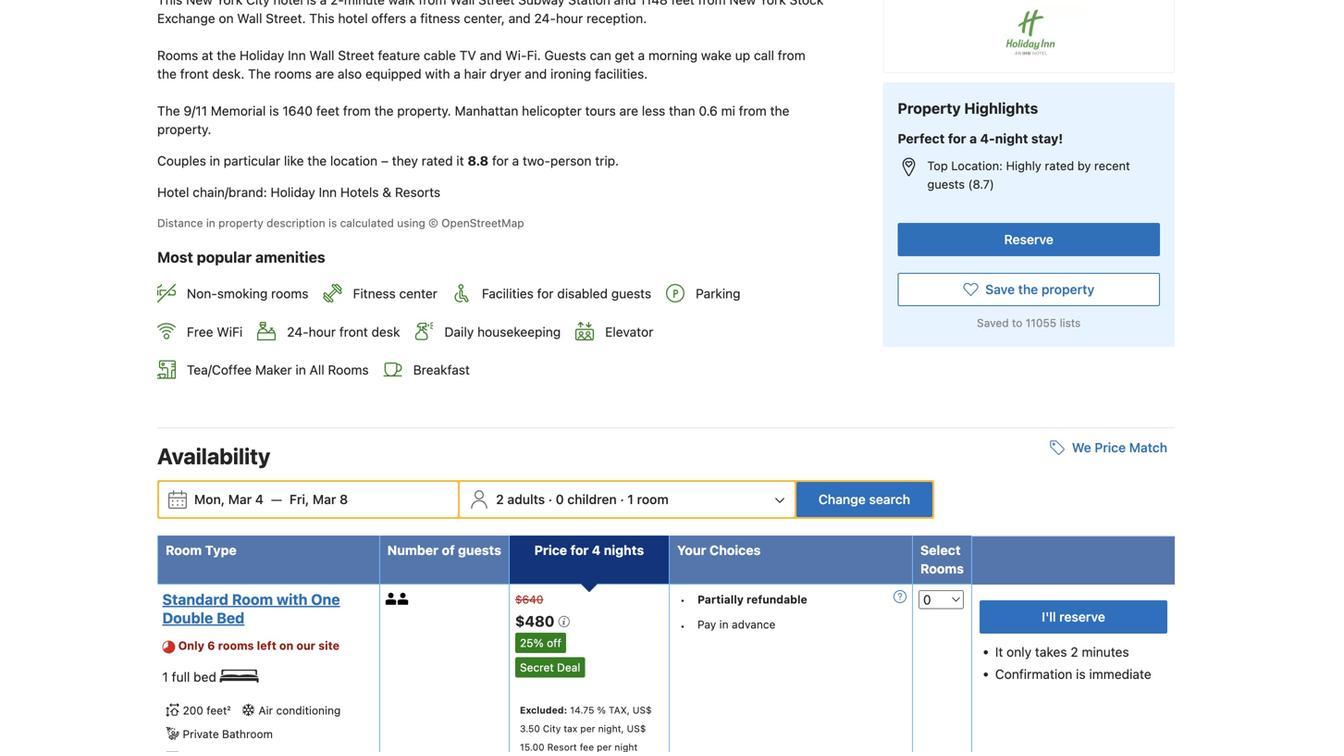 Task type: vqa. For each thing, say whether or not it's contained in the screenshot.
Entire homes & apartments
no



Task type: describe. For each thing, give the bounding box(es) containing it.
1 horizontal spatial night
[[996, 131, 1029, 146]]

and up the reception.
[[614, 0, 636, 8]]

pay
[[698, 618, 717, 631]]

from right 'call'
[[778, 48, 806, 63]]

free wifi
[[187, 324, 243, 339]]

price inside dropdown button
[[1095, 440, 1126, 455]]

2-
[[330, 0, 344, 8]]

description
[[267, 217, 325, 230]]

up
[[735, 48, 751, 63]]

on inside this new york city hotel is a 2-minute walk from wall street subway station and 1148 feet from new york stock exchange on wall street. this hotel offers a fitness center, and 24-hour reception. rooms at the holiday inn wall street feature cable tv and wi-fi. guests can get a morning wake up call from the front desk. the rooms are also equipped with a hair dryer and ironing facilities. the 9/11 memorial is 1640 feet from the property. manhattan helicopter tours are less than 0.6 mi from the property.
[[219, 11, 234, 26]]

0 horizontal spatial are
[[315, 66, 334, 82]]

property for in
[[219, 217, 264, 230]]

change
[[819, 492, 866, 507]]

1 vertical spatial holiday
[[271, 185, 315, 200]]

2 inside dropdown button
[[496, 492, 504, 507]]

a right the get
[[638, 48, 645, 63]]

from right mi
[[739, 103, 767, 119]]

city inside 14.75 % tax, us$ 3.50 city tax per night, us$ 15.00 resort fee per night
[[543, 723, 561, 734]]

from up fitness
[[419, 0, 446, 8]]

distance
[[157, 217, 203, 230]]

double
[[162, 610, 213, 627]]

the up desk.
[[217, 48, 236, 63]]

1 inside dropdown button
[[628, 492, 634, 507]]

25%
[[520, 637, 544, 650]]

property
[[898, 100, 961, 117]]

city inside this new york city hotel is a 2-minute walk from wall street subway station and 1148 feet from new york stock exchange on wall street. this hotel offers a fitness center, and 24-hour reception. rooms at the holiday inn wall street feature cable tv and wi-fi. guests can get a morning wake up call from the front desk. the rooms are also equipped with a hair dryer and ironing facilities. the 9/11 memorial is 1640 feet from the property. manhattan helicopter tours are less than 0.6 mi from the property.
[[246, 0, 270, 8]]

desk
[[372, 324, 400, 339]]

and down fi.
[[525, 66, 547, 82]]

1 vertical spatial property.
[[157, 122, 211, 137]]

perfect for a 4-night stay!
[[898, 131, 1064, 146]]

takes
[[1036, 645, 1068, 660]]

by
[[1078, 159, 1092, 172]]

in for couples
[[210, 153, 220, 169]]

for for perfect
[[948, 131, 967, 146]]

immediate
[[1090, 667, 1152, 682]]

partially
[[698, 593, 744, 606]]

the right mi
[[770, 103, 790, 119]]

two-
[[523, 153, 551, 169]]

1 mar from the left
[[228, 492, 252, 507]]

1 vertical spatial 24-
[[287, 324, 309, 339]]

we
[[1072, 440, 1092, 455]]

they
[[392, 153, 418, 169]]

hair
[[464, 66, 487, 82]]

i'll reserve button
[[980, 601, 1168, 634]]

to
[[1012, 316, 1023, 329]]

stay!
[[1032, 131, 1064, 146]]

partially refundable
[[698, 593, 808, 606]]

1 horizontal spatial hotel
[[338, 11, 368, 26]]

get
[[615, 48, 635, 63]]

the down exchange
[[157, 66, 177, 82]]

1 vertical spatial are
[[620, 103, 639, 119]]

0 horizontal spatial rated
[[422, 153, 453, 169]]

room
[[637, 492, 669, 507]]

change search button
[[797, 482, 933, 517]]

rooms for non-smoking rooms
[[271, 286, 309, 301]]

it
[[996, 645, 1004, 660]]

in left the all
[[296, 362, 306, 378]]

secret deal
[[520, 661, 581, 674]]

less
[[642, 103, 666, 119]]

is inside it only takes 2 minutes confirmation is immediate
[[1076, 667, 1086, 682]]

0.6
[[699, 103, 718, 119]]

1 vertical spatial front
[[339, 324, 368, 339]]

choices
[[710, 543, 761, 558]]

4 for for
[[592, 543, 601, 558]]

1 new from the left
[[186, 0, 213, 8]]

1 horizontal spatial rooms
[[328, 362, 369, 378]]

hour inside this new york city hotel is a 2-minute walk from wall street subway station and 1148 feet from new york stock exchange on wall street. this hotel offers a fitness center, and 24-hour reception. rooms at the holiday inn wall street feature cable tv and wi-fi. guests can get a morning wake up call from the front desk. the rooms are also equipped with a hair dryer and ironing facilities. the 9/11 memorial is 1640 feet from the property. manhattan helicopter tours are less than 0.6 mi from the property.
[[556, 11, 583, 26]]

street.
[[266, 11, 306, 26]]

the inside 'save the property' dropdown button
[[1019, 282, 1039, 297]]

0 horizontal spatial hotel
[[273, 0, 303, 8]]

0 vertical spatial this
[[157, 0, 183, 8]]

distance in property description is calculated using © openstreetmap
[[157, 217, 524, 230]]

subway
[[518, 0, 565, 8]]

highly
[[1006, 159, 1042, 172]]

1 · from the left
[[549, 492, 553, 507]]

daily housekeeping
[[445, 324, 561, 339]]

a down 'walk'
[[410, 11, 417, 26]]

particular
[[224, 153, 281, 169]]

with inside standard room with one double bed
[[277, 591, 308, 609]]

availability
[[157, 443, 270, 469]]

reception.
[[587, 11, 647, 26]]

one
[[311, 591, 340, 609]]

center
[[399, 286, 438, 301]]

1 horizontal spatial the
[[248, 66, 271, 82]]

2 adults · 0 children · 1 room button
[[462, 482, 793, 517]]

the down equipped
[[375, 103, 394, 119]]

can
[[590, 48, 612, 63]]

mon, mar 4 — fri, mar 8
[[194, 492, 348, 507]]

fitness
[[353, 286, 396, 301]]

maker
[[255, 362, 292, 378]]

save the property
[[986, 282, 1095, 297]]

4 for mar
[[255, 492, 264, 507]]

than
[[669, 103, 696, 119]]

is left 1640
[[269, 103, 279, 119]]

call
[[754, 48, 775, 63]]

1 vertical spatial us$
[[627, 723, 646, 734]]

also
[[338, 66, 362, 82]]

in for pay
[[720, 618, 729, 631]]

and down subway
[[509, 11, 531, 26]]

select rooms
[[921, 543, 964, 577]]

1 vertical spatial the
[[157, 103, 180, 119]]

excluded:
[[520, 705, 568, 716]]

11055
[[1026, 316, 1057, 329]]

type
[[205, 543, 237, 558]]

room inside standard room with one double bed
[[232, 591, 273, 609]]

1 horizontal spatial on
[[279, 639, 294, 653]]

your
[[677, 543, 707, 558]]

top location: highly rated by recent guests (8.7)
[[928, 159, 1131, 191]]

2 horizontal spatial wall
[[450, 0, 475, 8]]

save the property button
[[898, 273, 1161, 306]]

walk
[[388, 0, 415, 8]]

facilities for disabled guests
[[482, 286, 652, 301]]

mon, mar 4 button
[[187, 483, 271, 516]]

6
[[207, 639, 215, 653]]

1 horizontal spatial property.
[[397, 103, 451, 119]]

room type
[[166, 543, 237, 558]]

2 inside it only takes 2 minutes confirmation is immediate
[[1071, 645, 1079, 660]]

1 vertical spatial wall
[[237, 11, 262, 26]]

1 full bed
[[162, 670, 220, 685]]

1 vertical spatial price
[[535, 543, 567, 558]]

fri, mar 8 button
[[282, 483, 355, 516]]

non-smoking rooms
[[187, 286, 309, 301]]

hotel
[[157, 185, 189, 200]]

rooms inside this new york city hotel is a 2-minute walk from wall street subway station and 1148 feet from new york stock exchange on wall street. this hotel offers a fitness center, and 24-hour reception. rooms at the holiday inn wall street feature cable tv and wi-fi. guests can get a morning wake up call from the front desk. the rooms are also equipped with a hair dryer and ironing facilities. the 9/11 memorial is 1640 feet from the property. manhattan helicopter tours are less than 0.6 mi from the property.
[[157, 48, 198, 63]]

1 horizontal spatial guests
[[612, 286, 652, 301]]

14.75
[[570, 705, 595, 716]]

deal
[[557, 661, 581, 674]]

wake
[[701, 48, 732, 63]]

property for the
[[1042, 282, 1095, 297]]

cable
[[424, 48, 456, 63]]

rated inside top location: highly rated by recent guests (8.7)
[[1045, 159, 1075, 172]]

offers
[[372, 11, 406, 26]]

night,
[[598, 723, 624, 734]]

1 vertical spatial per
[[597, 742, 612, 752]]

the right like
[[308, 153, 327, 169]]

elevator
[[605, 324, 654, 339]]

1 horizontal spatial street
[[479, 0, 515, 8]]

air
[[259, 704, 273, 717]]

from down also
[[343, 103, 371, 119]]

• for partially refundable
[[680, 594, 686, 607]]



Task type: locate. For each thing, give the bounding box(es) containing it.
new up up
[[730, 0, 756, 8]]

minutes
[[1082, 645, 1130, 660]]

0 horizontal spatial the
[[157, 103, 180, 119]]

front down the at
[[180, 66, 209, 82]]

1 horizontal spatial wall
[[310, 48, 335, 63]]

8
[[340, 492, 348, 507]]

(8.7)
[[969, 177, 995, 191]]

0 vertical spatial night
[[996, 131, 1029, 146]]

holiday inn hotels & resorts image
[[976, 5, 1087, 60]]

us$ down 'tax,'
[[627, 723, 646, 734]]

2 vertical spatial rooms
[[921, 561, 964, 577]]

1 york from the left
[[216, 0, 243, 8]]

rooms down amenities
[[271, 286, 309, 301]]

0 horizontal spatial on
[[219, 11, 234, 26]]

24-hour front desk
[[287, 324, 400, 339]]

2 horizontal spatial guests
[[928, 177, 965, 191]]

0 horizontal spatial 24-
[[287, 324, 309, 339]]

2 · from the left
[[620, 492, 624, 507]]

for
[[948, 131, 967, 146], [492, 153, 509, 169], [537, 286, 554, 301], [571, 543, 589, 558]]

fi.
[[527, 48, 541, 63]]

14.75 % tax, us$ 3.50 city tax per night, us$ 15.00 resort fee per night
[[520, 705, 652, 752]]

feet right 1640
[[316, 103, 340, 119]]

new up exchange
[[186, 0, 213, 8]]

we price match button
[[1043, 431, 1175, 465]]

location
[[330, 153, 378, 169]]

disabled
[[557, 286, 608, 301]]

new
[[186, 0, 213, 8], [730, 0, 756, 8]]

1 vertical spatial this
[[309, 11, 335, 26]]

0 horizontal spatial inn
[[288, 48, 306, 63]]

york left the stock on the top right of the page
[[760, 0, 786, 8]]

more details on meals and payment options image
[[894, 591, 907, 603]]

8.8
[[468, 153, 489, 169]]

in right couples on the left top
[[210, 153, 220, 169]]

property down chain/brand:
[[219, 217, 264, 230]]

24-
[[534, 11, 556, 26], [287, 324, 309, 339]]

tax,
[[609, 705, 630, 716]]

4 left nights
[[592, 543, 601, 558]]

hour down station
[[556, 11, 583, 26]]

• left pay on the right of the page
[[680, 620, 686, 632]]

confirmation
[[996, 667, 1073, 682]]

occupancy image
[[386, 593, 398, 605], [398, 593, 410, 605]]

2 horizontal spatial rooms
[[921, 561, 964, 577]]

25% off. you're getting a reduced rate because this property is offering a discount.. element
[[515, 633, 566, 654]]

2
[[496, 492, 504, 507], [1071, 645, 1079, 660]]

front left desk at left top
[[339, 324, 368, 339]]

air conditioning
[[259, 704, 341, 717]]

saved to 11055 lists
[[977, 316, 1081, 329]]

• for pay in advance
[[680, 620, 686, 632]]

this up exchange
[[157, 0, 183, 8]]

0 vertical spatial the
[[248, 66, 271, 82]]

highlights
[[965, 100, 1039, 117]]

1 vertical spatial •
[[680, 620, 686, 632]]

1 horizontal spatial inn
[[319, 185, 337, 200]]

are left less
[[620, 103, 639, 119]]

0 vertical spatial city
[[246, 0, 270, 8]]

property up lists
[[1042, 282, 1095, 297]]

0 vertical spatial us$
[[633, 705, 652, 716]]

conditioning
[[276, 704, 341, 717]]

1 horizontal spatial city
[[543, 723, 561, 734]]

1 horizontal spatial front
[[339, 324, 368, 339]]

1 vertical spatial room
[[232, 591, 273, 609]]

wall up fitness
[[450, 0, 475, 8]]

rated left it
[[422, 153, 453, 169]]

only 6 rooms left on our site
[[178, 639, 340, 653]]

at
[[202, 48, 213, 63]]

–
[[381, 153, 389, 169]]

1 horizontal spatial 4
[[592, 543, 601, 558]]

1 horizontal spatial per
[[597, 742, 612, 752]]

1 horizontal spatial rated
[[1045, 159, 1075, 172]]

bed
[[194, 670, 216, 685]]

are
[[315, 66, 334, 82], [620, 103, 639, 119]]

2 york from the left
[[760, 0, 786, 8]]

smoking
[[217, 286, 268, 301]]

1 horizontal spatial with
[[425, 66, 450, 82]]

only
[[178, 639, 205, 653]]

us$
[[633, 705, 652, 716], [627, 723, 646, 734]]

mar left 8
[[313, 492, 336, 507]]

us$ right 'tax,'
[[633, 705, 652, 716]]

2 • from the top
[[680, 620, 686, 632]]

0 horizontal spatial 4
[[255, 492, 264, 507]]

are left also
[[315, 66, 334, 82]]

property inside 'save the property' dropdown button
[[1042, 282, 1095, 297]]

select
[[921, 543, 961, 558]]

0 horizontal spatial hour
[[309, 324, 336, 339]]

fri,
[[290, 492, 309, 507]]

0 vertical spatial room
[[166, 543, 202, 558]]

a left 4-
[[970, 131, 977, 146]]

rooms left the at
[[157, 48, 198, 63]]

tv
[[460, 48, 476, 63]]

advance
[[732, 618, 776, 631]]

1 horizontal spatial are
[[620, 103, 639, 119]]

rooms right 6
[[218, 639, 254, 653]]

1 left room
[[628, 492, 634, 507]]

1 vertical spatial with
[[277, 591, 308, 609]]

1 horizontal spatial new
[[730, 0, 756, 8]]

price right we on the bottom right
[[1095, 440, 1126, 455]]

recent
[[1095, 159, 1131, 172]]

for left disabled
[[537, 286, 554, 301]]

0 vertical spatial inn
[[288, 48, 306, 63]]

2 new from the left
[[730, 0, 756, 8]]

1 vertical spatial on
[[279, 639, 294, 653]]

rooms up 1640
[[274, 66, 312, 82]]

a left 2- at left
[[320, 0, 327, 8]]

per right the fee
[[597, 742, 612, 752]]

0
[[556, 492, 564, 507]]

0 horizontal spatial feet
[[316, 103, 340, 119]]

with left one
[[277, 591, 308, 609]]

top
[[928, 159, 948, 172]]

city left tax
[[543, 723, 561, 734]]

calculated
[[340, 217, 394, 230]]

1 vertical spatial feet
[[316, 103, 340, 119]]

night down the night,
[[615, 742, 638, 752]]

number
[[388, 543, 439, 558]]

inn down street.
[[288, 48, 306, 63]]

1 horizontal spatial 1
[[628, 492, 634, 507]]

in right 'distance'
[[206, 217, 215, 230]]

· right children on the bottom left
[[620, 492, 624, 507]]

1 vertical spatial street
[[338, 48, 374, 63]]

in right pay on the right of the page
[[720, 618, 729, 631]]

2 occupancy image from the left
[[398, 593, 410, 605]]

feet right 1148
[[672, 0, 695, 8]]

holiday inside this new york city hotel is a 2-minute walk from wall street subway station and 1148 feet from new york stock exchange on wall street. this hotel offers a fitness center, and 24-hour reception. rooms at the holiday inn wall street feature cable tv and wi-fi. guests can get a morning wake up call from the front desk. the rooms are also equipped with a hair dryer and ironing facilities. the 9/11 memorial is 1640 feet from the property. manhattan helicopter tours are less than 0.6 mi from the property.
[[240, 48, 284, 63]]

in for distance
[[206, 217, 215, 230]]

facilities.
[[595, 66, 648, 82]]

1 vertical spatial 1
[[162, 670, 168, 685]]

200
[[183, 704, 203, 717]]

pay in advance
[[698, 618, 776, 631]]

2 left adults
[[496, 492, 504, 507]]

on right exchange
[[219, 11, 234, 26]]

0 horizontal spatial city
[[246, 0, 270, 8]]

rooms down select
[[921, 561, 964, 577]]

of
[[442, 543, 455, 558]]

secret deal. you're getting a reduced rate because this property is offering member-only deals when you're signed into your booking.com account.. element
[[515, 658, 585, 678]]

reserve button
[[898, 223, 1161, 256]]

rooms right the all
[[328, 362, 369, 378]]

2 vertical spatial rooms
[[218, 639, 254, 653]]

inn
[[288, 48, 306, 63], [319, 185, 337, 200]]

$480
[[515, 613, 558, 631]]

24- up tea/coffee maker in all rooms
[[287, 324, 309, 339]]

0 vertical spatial per
[[581, 723, 596, 734]]

1 occupancy image from the left
[[386, 593, 398, 605]]

a left hair
[[454, 66, 461, 82]]

0 vertical spatial hour
[[556, 11, 583, 26]]

on left our
[[279, 639, 294, 653]]

wall left street.
[[237, 11, 262, 26]]

1 horizontal spatial room
[[232, 591, 273, 609]]

guests
[[928, 177, 965, 191], [612, 286, 652, 301], [458, 543, 502, 558]]

0 horizontal spatial property.
[[157, 122, 211, 137]]

• left the partially
[[680, 594, 686, 607]]

breakfast
[[413, 362, 470, 378]]

0 vertical spatial 1
[[628, 492, 634, 507]]

200 feet²
[[183, 704, 231, 717]]

site
[[319, 639, 340, 653]]

0 vertical spatial 24-
[[534, 11, 556, 26]]

rooms inside this new york city hotel is a 2-minute walk from wall street subway station and 1148 feet from new york stock exchange on wall street. this hotel offers a fitness center, and 24-hour reception. rooms at the holiday inn wall street feature cable tv and wi-fi. guests can get a morning wake up call from the front desk. the rooms are also equipped with a hair dryer and ironing facilities. the 9/11 memorial is 1640 feet from the property. manhattan helicopter tours are less than 0.6 mi from the property.
[[274, 66, 312, 82]]

night inside 14.75 % tax, us$ 3.50 city tax per night, us$ 15.00 resort fee per night
[[615, 742, 638, 752]]

hotel down minute
[[338, 11, 368, 26]]

guests down top
[[928, 177, 965, 191]]

parking
[[696, 286, 741, 301]]

tea/coffee maker in all rooms
[[187, 362, 369, 378]]

reserve
[[1005, 232, 1054, 247]]

1 vertical spatial 4
[[592, 543, 601, 558]]

from up "wake" in the right of the page
[[698, 0, 726, 8]]

0 horizontal spatial guests
[[458, 543, 502, 558]]

city up street.
[[246, 0, 270, 8]]

0 vertical spatial guests
[[928, 177, 965, 191]]

the right desk.
[[248, 66, 271, 82]]

property highlights
[[898, 100, 1039, 117]]

24- down subway
[[534, 11, 556, 26]]

1 vertical spatial rooms
[[328, 362, 369, 378]]

25% off
[[520, 637, 562, 650]]

fitness
[[420, 11, 460, 26]]

is down minutes
[[1076, 667, 1086, 682]]

person
[[551, 153, 592, 169]]

i'll reserve
[[1042, 610, 1106, 625]]

with
[[425, 66, 450, 82], [277, 591, 308, 609]]

1 horizontal spatial this
[[309, 11, 335, 26]]

property. down 9/11
[[157, 122, 211, 137]]

0 horizontal spatial street
[[338, 48, 374, 63]]

0 horizontal spatial wall
[[237, 11, 262, 26]]

0 vertical spatial 4
[[255, 492, 264, 507]]

holiday up description
[[271, 185, 315, 200]]

for for facilities
[[537, 286, 554, 301]]

0 vertical spatial rooms
[[157, 48, 198, 63]]

0 vertical spatial street
[[479, 0, 515, 8]]

tea/coffee
[[187, 362, 252, 378]]

0 vertical spatial front
[[180, 66, 209, 82]]

room up bed
[[232, 591, 273, 609]]

fee
[[580, 742, 594, 752]]

0 vertical spatial on
[[219, 11, 234, 26]]

secret
[[520, 661, 554, 674]]

inn left hotels
[[319, 185, 337, 200]]

9/11
[[184, 103, 207, 119]]

york up desk.
[[216, 0, 243, 8]]

•
[[680, 594, 686, 607], [680, 620, 686, 632]]

0 vertical spatial property.
[[397, 103, 451, 119]]

this down 2- at left
[[309, 11, 335, 26]]

night
[[996, 131, 1029, 146], [615, 742, 638, 752]]

housekeeping
[[478, 324, 561, 339]]

1640
[[283, 103, 313, 119]]

tax
[[564, 723, 578, 734]]

1 vertical spatial hotel
[[338, 11, 368, 26]]

for left 4-
[[948, 131, 967, 146]]

number of guests
[[388, 543, 502, 558]]

0 horizontal spatial 1
[[162, 670, 168, 685]]

trip.
[[595, 153, 619, 169]]

and right tv
[[480, 48, 502, 63]]

1 vertical spatial hour
[[309, 324, 336, 339]]

0 vertical spatial 2
[[496, 492, 504, 507]]

0 vertical spatial hotel
[[273, 0, 303, 8]]

morning
[[649, 48, 698, 63]]

1 horizontal spatial price
[[1095, 440, 1126, 455]]

guests inside top location: highly rated by recent guests (8.7)
[[928, 177, 965, 191]]

search
[[869, 492, 911, 507]]

1 horizontal spatial 2
[[1071, 645, 1079, 660]]

ironing
[[551, 66, 592, 82]]

save
[[986, 282, 1015, 297]]

perfect
[[898, 131, 945, 146]]

rated left by
[[1045, 159, 1075, 172]]

is left calculated at the left of the page
[[329, 217, 337, 230]]

property. down equipped
[[397, 103, 451, 119]]

0 horizontal spatial york
[[216, 0, 243, 8]]

1 left full in the left of the page
[[162, 670, 168, 685]]

0 horizontal spatial per
[[581, 723, 596, 734]]

on
[[219, 11, 234, 26], [279, 639, 294, 653]]

0 horizontal spatial price
[[535, 543, 567, 558]]

front inside this new york city hotel is a 2-minute walk from wall street subway station and 1148 feet from new york stock exchange on wall street. this hotel offers a fitness center, and 24-hour reception. rooms at the holiday inn wall street feature cable tv and wi-fi. guests can get a morning wake up call from the front desk. the rooms are also equipped with a hair dryer and ironing facilities. the 9/11 memorial is 1640 feet from the property. manhattan helicopter tours are less than 0.6 mi from the property.
[[180, 66, 209, 82]]

city
[[246, 0, 270, 8], [543, 723, 561, 734]]

0 horizontal spatial night
[[615, 742, 638, 752]]

wall down 2- at left
[[310, 48, 335, 63]]

4 left —
[[255, 492, 264, 507]]

1 horizontal spatial mar
[[313, 492, 336, 507]]

for right 8.8
[[492, 153, 509, 169]]

night up highly
[[996, 131, 1029, 146]]

saved
[[977, 316, 1009, 329]]

manhattan
[[455, 103, 519, 119]]

rooms
[[274, 66, 312, 82], [271, 286, 309, 301], [218, 639, 254, 653]]

1 horizontal spatial 24-
[[534, 11, 556, 26]]

room left type
[[166, 543, 202, 558]]

guests up elevator at the top of the page
[[612, 286, 652, 301]]

standard room with one double bed
[[162, 591, 340, 627]]

street up center,
[[479, 0, 515, 8]]

1 • from the top
[[680, 594, 686, 607]]

is left 2- at left
[[307, 0, 316, 8]]

1 vertical spatial property
[[1042, 282, 1095, 297]]

0 horizontal spatial mar
[[228, 492, 252, 507]]

inn inside this new york city hotel is a 2-minute walk from wall street subway station and 1148 feet from new york stock exchange on wall street. this hotel offers a fitness center, and 24-hour reception. rooms at the holiday inn wall street feature cable tv and wi-fi. guests can get a morning wake up call from the front desk. the rooms are also equipped with a hair dryer and ironing facilities. the 9/11 memorial is 1640 feet from the property. manhattan helicopter tours are less than 0.6 mi from the property.
[[288, 48, 306, 63]]

price down 0
[[535, 543, 567, 558]]

2 mar from the left
[[313, 492, 336, 507]]

1 vertical spatial inn
[[319, 185, 337, 200]]

with inside this new york city hotel is a 2-minute walk from wall street subway station and 1148 feet from new york stock exchange on wall street. this hotel offers a fitness center, and 24-hour reception. rooms at the holiday inn wall street feature cable tv and wi-fi. guests can get a morning wake up call from the front desk. the rooms are also equipped with a hair dryer and ironing facilities. the 9/11 memorial is 1640 feet from the property. manhattan helicopter tours are less than 0.6 mi from the property.
[[425, 66, 450, 82]]

a left two-
[[512, 153, 519, 169]]

the right save at the top right of page
[[1019, 282, 1039, 297]]

feet²
[[207, 704, 231, 717]]

using
[[397, 217, 426, 230]]

0 horizontal spatial 2
[[496, 492, 504, 507]]

the left 9/11
[[157, 103, 180, 119]]

property
[[219, 217, 264, 230], [1042, 282, 1095, 297]]

1 vertical spatial 2
[[1071, 645, 1079, 660]]

1 vertical spatial guests
[[612, 286, 652, 301]]

0 vertical spatial holiday
[[240, 48, 284, 63]]

0 horizontal spatial new
[[186, 0, 213, 8]]

street up also
[[338, 48, 374, 63]]

hour up the all
[[309, 324, 336, 339]]

with down cable
[[425, 66, 450, 82]]

0 horizontal spatial property
[[219, 217, 264, 230]]

daily
[[445, 324, 474, 339]]

1 horizontal spatial feet
[[672, 0, 695, 8]]

only
[[1007, 645, 1032, 660]]

guests right of
[[458, 543, 502, 558]]

station
[[568, 0, 611, 8]]

for for price
[[571, 543, 589, 558]]

0 vertical spatial rooms
[[274, 66, 312, 82]]

24- inside this new york city hotel is a 2-minute walk from wall street subway station and 1148 feet from new york stock exchange on wall street. this hotel offers a fitness center, and 24-hour reception. rooms at the holiday inn wall street feature cable tv and wi-fi. guests can get a morning wake up call from the front desk. the rooms are also equipped with a hair dryer and ironing facilities. the 9/11 memorial is 1640 feet from the property. manhattan helicopter tours are less than 0.6 mi from the property.
[[534, 11, 556, 26]]

1 horizontal spatial hour
[[556, 11, 583, 26]]

· left 0
[[549, 492, 553, 507]]

2 vertical spatial wall
[[310, 48, 335, 63]]

0 vertical spatial property
[[219, 217, 264, 230]]

holiday up desk.
[[240, 48, 284, 63]]

0 vertical spatial wall
[[450, 0, 475, 8]]

private bathroom
[[183, 728, 273, 741]]

0 horizontal spatial room
[[166, 543, 202, 558]]

for left nights
[[571, 543, 589, 558]]

rooms for only 6 rooms left on our site
[[218, 639, 254, 653]]

0 vertical spatial feet
[[672, 0, 695, 8]]

wi-
[[506, 48, 527, 63]]



